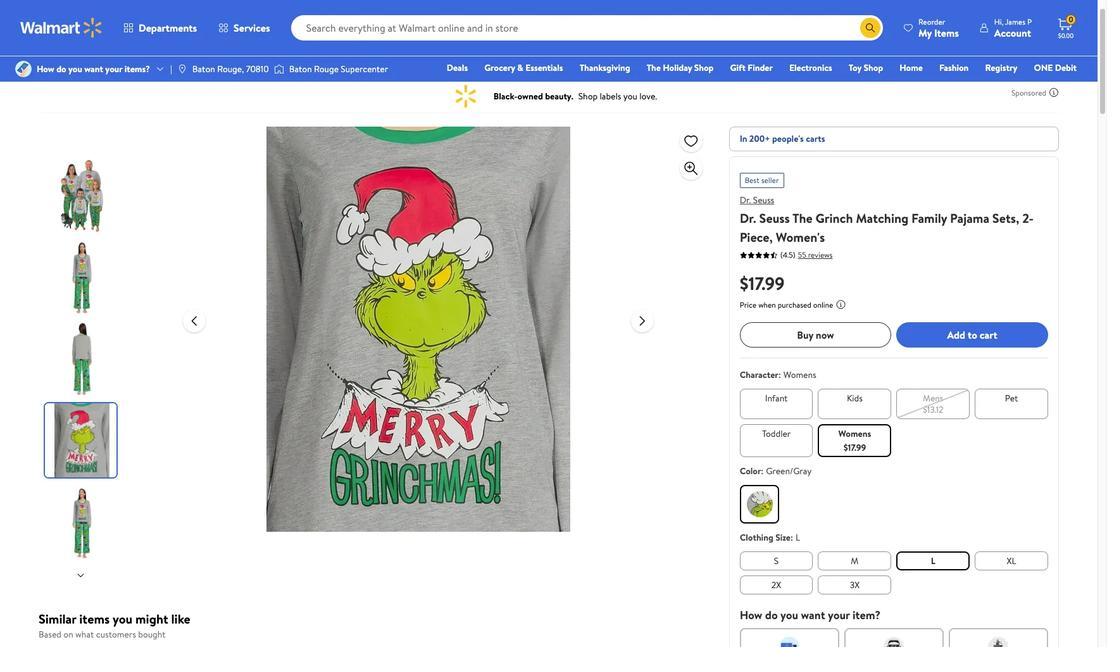 Task type: vqa. For each thing, say whether or not it's contained in the screenshot.
DEVICE inside Device setup Let our experts help you set up a new printer, PC, router & more.
no



Task type: locate. For each thing, give the bounding box(es) containing it.
finder
[[748, 61, 773, 74]]

0 horizontal spatial  image
[[15, 61, 32, 77]]

0 vertical spatial grinch
[[197, 51, 223, 63]]

how for how do you want your items?
[[37, 63, 54, 75]]

baton left rouge
[[289, 63, 312, 75]]

1 horizontal spatial you
[[113, 610, 132, 628]]

1 horizontal spatial baton
[[289, 63, 312, 75]]

(4.5)
[[781, 249, 796, 260]]

what
[[75, 628, 94, 641]]

womens up infant
[[784, 369, 817, 381]]

best seller
[[745, 175, 779, 186]]

m button
[[818, 552, 892, 571]]

infant button
[[740, 389, 813, 419]]

in 200+ people's carts
[[740, 132, 825, 145]]

your left the item? on the right of page
[[828, 607, 850, 623]]

clothing for clothing size : l
[[740, 531, 774, 544]]

services
[[234, 21, 270, 35]]

$17.99 up when
[[740, 271, 785, 296]]

you
[[68, 63, 82, 75], [781, 607, 799, 623], [113, 610, 132, 628]]

0 horizontal spatial do
[[56, 63, 66, 75]]

fashion
[[940, 61, 969, 74]]

toy
[[849, 61, 862, 74]]

/ right 'clothing' link
[[77, 51, 80, 63]]

your
[[105, 63, 122, 75], [828, 607, 850, 623]]

0 horizontal spatial your
[[105, 63, 122, 75]]

color
[[740, 465, 761, 477]]

in
[[740, 132, 747, 145]]

1 horizontal spatial /
[[188, 51, 192, 63]]

xl button
[[975, 552, 1049, 571]]

1 horizontal spatial $17.99
[[844, 441, 866, 454]]

on
[[64, 628, 73, 641]]

: up infant
[[779, 369, 781, 381]]

2 horizontal spatial you
[[781, 607, 799, 623]]

 image for how
[[15, 61, 32, 77]]

clothing left size at bottom right
[[740, 531, 774, 544]]

seuss down best seller
[[753, 194, 775, 206]]

how do you want your items?
[[37, 63, 150, 75]]

&
[[518, 61, 524, 74]]

dr. down best
[[740, 194, 751, 206]]

1 horizontal spatial clothing
[[740, 531, 774, 544]]

0 horizontal spatial /
[[77, 51, 80, 63]]

$13.12
[[923, 403, 944, 416]]

1 horizontal spatial pajamas
[[225, 51, 255, 63]]

0 vertical spatial $17.99
[[740, 271, 785, 296]]

mens $13.12
[[923, 392, 944, 416]]

grinch right |
[[197, 51, 223, 63]]

1 vertical spatial :
[[761, 465, 764, 477]]

1 vertical spatial clothing
[[740, 531, 774, 544]]

grinch up women's
[[816, 210, 853, 227]]

1 horizontal spatial grinch
[[816, 210, 853, 227]]

do down walmart image
[[56, 63, 66, 75]]

2x
[[772, 579, 782, 591]]

similar
[[39, 610, 76, 628]]

1 horizontal spatial l
[[931, 555, 936, 567]]

dr. seuss the grinch matching family pajama sets, 2-piece, women's image
[[216, 127, 621, 532]]

0 vertical spatial family
[[126, 51, 150, 63]]

$17.99 down kids 'button'
[[844, 441, 866, 454]]

sponsored
[[1012, 87, 1047, 98]]

similar items you might like based on what customers bought
[[39, 610, 190, 641]]

: for color
[[761, 465, 764, 477]]

1 horizontal spatial do
[[765, 607, 778, 623]]

family left pajama
[[912, 210, 947, 227]]

character
[[740, 369, 779, 381]]

1 vertical spatial the
[[793, 210, 813, 227]]

0 horizontal spatial grinch
[[197, 51, 223, 63]]

womens down kids 'button'
[[839, 427, 871, 440]]

thanksgiving
[[580, 61, 630, 74]]

holiday
[[663, 61, 692, 74]]

baton
[[192, 63, 215, 75], [289, 63, 312, 75]]

1 horizontal spatial  image
[[274, 63, 284, 75]]

Walmart Site-Wide search field
[[291, 15, 883, 41]]

the left holiday
[[647, 61, 661, 74]]

you left christmas
[[68, 63, 82, 75]]

grinch inside dr. seuss dr. seuss the grinch matching family pajama sets, 2- piece, women's
[[816, 210, 853, 227]]

3x
[[850, 579, 860, 591]]

the holiday shop link
[[641, 61, 720, 75]]

0 vertical spatial l
[[796, 531, 800, 544]]

womens inside character list
[[839, 427, 871, 440]]

1 horizontal spatial shop
[[864, 61, 883, 74]]

green/gray
[[766, 465, 812, 477]]

walmart+ link
[[1034, 79, 1083, 92]]

price
[[740, 300, 757, 310]]

one debit walmart+
[[1034, 61, 1077, 92]]

family right christmas
[[126, 51, 150, 63]]

next media item image
[[635, 313, 650, 328]]

the
[[647, 61, 661, 74], [793, 210, 813, 227]]

0 horizontal spatial the
[[647, 61, 661, 74]]

1 vertical spatial grinch
[[816, 210, 853, 227]]

Search search field
[[291, 15, 883, 41]]

kids button
[[818, 389, 892, 419]]

clothing down walmart image
[[39, 51, 72, 63]]

clothing for clothing / christmas family pajamas / grinch pajamas
[[39, 51, 72, 63]]

you for how do you want your items?
[[68, 63, 82, 75]]

0 horizontal spatial baton
[[192, 63, 215, 75]]

 image left 'clothing' link
[[15, 61, 32, 77]]

bought
[[138, 628, 166, 641]]

0 vertical spatial your
[[105, 63, 122, 75]]

s
[[774, 555, 779, 567]]

0 horizontal spatial shop
[[694, 61, 714, 74]]

shop right holiday
[[694, 61, 714, 74]]

 image
[[15, 61, 32, 77], [274, 63, 284, 75]]

0 vertical spatial :
[[779, 369, 781, 381]]

1 horizontal spatial how
[[740, 607, 763, 623]]

1 horizontal spatial your
[[828, 607, 850, 623]]

essentials
[[526, 61, 563, 74]]

1 vertical spatial $17.99
[[844, 441, 866, 454]]

zoom image modal image
[[684, 161, 699, 176]]

next image image
[[76, 570, 86, 580]]

character list
[[737, 386, 1051, 460]]

seuss down dr. seuss link
[[760, 210, 790, 227]]

thanksgiving link
[[574, 61, 636, 75]]

shop right toy
[[864, 61, 883, 74]]

0 vertical spatial clothing
[[39, 51, 72, 63]]

0 horizontal spatial $17.99
[[740, 271, 785, 296]]

family
[[126, 51, 150, 63], [912, 210, 947, 227]]

registry
[[986, 61, 1018, 74]]

your for items?
[[105, 63, 122, 75]]

1 vertical spatial your
[[828, 607, 850, 623]]

(4.5) 55 reviews
[[781, 249, 833, 260]]

0 vertical spatial how
[[37, 63, 54, 75]]

1 horizontal spatial womens
[[839, 427, 871, 440]]

grinch
[[197, 51, 223, 63], [816, 210, 853, 227]]

0 vertical spatial the
[[647, 61, 661, 74]]

grocery & essentials
[[485, 61, 563, 74]]

$17.99 inside the "womens $17.99"
[[844, 441, 866, 454]]

toy shop
[[849, 61, 883, 74]]

$17.99
[[740, 271, 785, 296], [844, 441, 866, 454]]

s button
[[740, 552, 813, 571]]

how down walmart image
[[37, 63, 54, 75]]

carts
[[806, 132, 825, 145]]

my
[[919, 26, 932, 40]]

2 horizontal spatial :
[[791, 531, 793, 544]]

55 reviews link
[[796, 249, 833, 260]]

0 horizontal spatial l
[[796, 531, 800, 544]]

search icon image
[[866, 23, 876, 33]]

people's
[[772, 132, 804, 145]]

the up women's
[[793, 210, 813, 227]]

1 shop from the left
[[694, 61, 714, 74]]

 image right 70810
[[274, 63, 284, 75]]

1 baton from the left
[[192, 63, 215, 75]]

walmart image
[[20, 18, 103, 38]]

/
[[77, 51, 80, 63], [188, 51, 192, 63]]

items
[[79, 610, 110, 628]]

matching
[[856, 210, 909, 227]]

0 horizontal spatial :
[[761, 465, 764, 477]]

2 shop from the left
[[864, 61, 883, 74]]

pajamas down departments
[[153, 51, 183, 63]]

/ right |
[[188, 51, 192, 63]]

how down "2x" button
[[740, 607, 763, 623]]

1 vertical spatial womens
[[839, 427, 871, 440]]

0 horizontal spatial pajamas
[[153, 51, 183, 63]]

0
[[1069, 14, 1074, 25]]

baton for baton rouge, 70810
[[192, 63, 215, 75]]

you up intent image for shipping in the bottom right of the page
[[781, 607, 799, 623]]

1 vertical spatial dr.
[[740, 210, 757, 227]]

dr. down dr. seuss link
[[740, 210, 757, 227]]

1 horizontal spatial the
[[793, 210, 813, 227]]

you inside similar items you might like based on what customers bought
[[113, 610, 132, 628]]

account
[[995, 26, 1032, 40]]

0 horizontal spatial clothing
[[39, 51, 72, 63]]

: up s button
[[791, 531, 793, 544]]

1 vertical spatial do
[[765, 607, 778, 623]]

0 vertical spatial dr.
[[740, 194, 751, 206]]

p
[[1028, 16, 1032, 27]]

debit
[[1055, 61, 1077, 74]]

pajamas down services dropdown button
[[225, 51, 255, 63]]

customers
[[96, 628, 136, 641]]

0 vertical spatial do
[[56, 63, 66, 75]]

do down "2x" button
[[765, 607, 778, 623]]

want right 'clothing' link
[[84, 63, 103, 75]]

0 horizontal spatial how
[[37, 63, 54, 75]]

pajamas
[[153, 51, 183, 63], [225, 51, 255, 63]]

0 vertical spatial want
[[84, 63, 103, 75]]

$0.00
[[1059, 31, 1074, 40]]

 image
[[177, 64, 187, 74]]

1 vertical spatial how
[[740, 607, 763, 623]]

baton left rouge,
[[192, 63, 215, 75]]

1 vertical spatial l
[[931, 555, 936, 567]]

your left items?
[[105, 63, 122, 75]]

0 $0.00
[[1059, 14, 1074, 40]]

1 vertical spatial family
[[912, 210, 947, 227]]

want
[[84, 63, 103, 75], [801, 607, 825, 623]]

0 horizontal spatial want
[[84, 63, 103, 75]]

you up customers
[[113, 610, 132, 628]]

1 horizontal spatial want
[[801, 607, 825, 623]]

baton for baton rouge supercenter
[[289, 63, 312, 75]]

toddler
[[762, 427, 791, 440]]

want down "2x" button
[[801, 607, 825, 623]]

reviews
[[808, 249, 833, 260]]

legal information image
[[836, 300, 846, 310]]

0 horizontal spatial womens
[[784, 369, 817, 381]]

1 vertical spatial want
[[801, 607, 825, 623]]

1 horizontal spatial :
[[779, 369, 781, 381]]

grocery
[[485, 61, 515, 74]]

0 horizontal spatial you
[[68, 63, 82, 75]]

m
[[851, 555, 859, 567]]

color list
[[737, 483, 1051, 526]]

2 baton from the left
[[289, 63, 312, 75]]

christmas family pajamas link
[[85, 51, 183, 63]]

1 horizontal spatial family
[[912, 210, 947, 227]]

: left green/gray
[[761, 465, 764, 477]]



Task type: describe. For each thing, give the bounding box(es) containing it.
baton rouge, 70810
[[192, 63, 269, 75]]

2 dr. from the top
[[740, 210, 757, 227]]

deals
[[447, 61, 468, 74]]

item?
[[853, 607, 881, 623]]

best
[[745, 175, 760, 186]]

hi,
[[995, 16, 1004, 27]]

buy
[[797, 328, 814, 342]]

the inside 'link'
[[647, 61, 661, 74]]

previous media item image
[[187, 313, 202, 328]]

1 / from the left
[[77, 51, 80, 63]]

dr. seuss the grinch matching family pajama sets, 2-piece, women's - image 4 of 6 image
[[45, 403, 119, 477]]

55
[[798, 249, 807, 260]]

reorder my items
[[919, 16, 959, 40]]

3x button
[[818, 576, 892, 595]]

when
[[759, 300, 776, 310]]

do for how do you want your items?
[[56, 63, 66, 75]]

hi, james p account
[[995, 16, 1032, 40]]

baton rouge supercenter
[[289, 63, 388, 75]]

james
[[1005, 16, 1026, 27]]

electronics
[[790, 61, 833, 74]]

character : womens
[[740, 369, 817, 381]]

|
[[170, 63, 172, 75]]

supercenter
[[341, 63, 388, 75]]

2 / from the left
[[188, 51, 192, 63]]

add
[[948, 328, 966, 342]]

: for character
[[779, 369, 781, 381]]

home link
[[894, 61, 929, 75]]

1 vertical spatial seuss
[[760, 210, 790, 227]]

gift
[[730, 61, 746, 74]]

toy shop link
[[843, 61, 889, 75]]

sets,
[[993, 210, 1020, 227]]

departments
[[139, 21, 197, 35]]

1 dr. from the top
[[740, 194, 751, 206]]

piece,
[[740, 229, 773, 246]]

ad disclaimer and feedback for skylinedisplayad image
[[1049, 87, 1059, 98]]

now
[[816, 328, 834, 342]]

xl
[[1007, 555, 1017, 567]]

clothing link
[[39, 51, 72, 63]]

online
[[814, 300, 834, 310]]

the inside dr. seuss dr. seuss the grinch matching family pajama sets, 2- piece, women's
[[793, 210, 813, 227]]

0 horizontal spatial family
[[126, 51, 150, 63]]

buy now button
[[740, 322, 892, 348]]

cart
[[980, 328, 998, 342]]

dr. seuss the grinch matching family pajama sets, 2-piece, women's - image 1 of 6 image
[[45, 158, 119, 232]]

womens $17.99
[[839, 427, 871, 454]]

you for similar items you might like based on what customers bought
[[113, 610, 132, 628]]

gift finder
[[730, 61, 773, 74]]

do for how do you want your item?
[[765, 607, 778, 623]]

you for how do you want your item?
[[781, 607, 799, 623]]

how for how do you want your item?
[[740, 607, 763, 623]]

items?
[[125, 63, 150, 75]]

items
[[935, 26, 959, 40]]

dr. seuss the grinch matching family pajama sets, 2-piece, women's - image 2 of 6 image
[[45, 240, 119, 314]]

deals link
[[441, 61, 474, 75]]

intent image for shipping image
[[780, 637, 800, 647]]

0 vertical spatial seuss
[[753, 194, 775, 206]]

purchased
[[778, 300, 812, 310]]

toddler button
[[740, 424, 813, 457]]

walmart+
[[1039, 79, 1077, 92]]

fashion link
[[934, 61, 975, 75]]

2-
[[1023, 210, 1034, 227]]

electronics link
[[784, 61, 838, 75]]

0 vertical spatial womens
[[784, 369, 817, 381]]

rouge,
[[217, 63, 244, 75]]

grocery & essentials link
[[479, 61, 569, 75]]

rouge
[[314, 63, 339, 75]]

dr. seuss the grinch matching family pajama sets, 2-piece, women's - image 5 of 6 image
[[45, 485, 119, 559]]

home
[[900, 61, 923, 74]]

add to cart
[[948, 328, 998, 342]]

intent image for pickup image
[[884, 637, 904, 647]]

want for items?
[[84, 63, 103, 75]]

might
[[136, 610, 168, 628]]

dr. seuss the grinch matching family pajama sets, 2-piece, women's - image 3 of 6 image
[[45, 322, 119, 396]]

 image for baton
[[274, 63, 284, 75]]

one debit link
[[1029, 61, 1083, 75]]

kids
[[847, 392, 863, 405]]

pajama
[[950, 210, 990, 227]]

your for item?
[[828, 607, 850, 623]]

1 pajamas from the left
[[153, 51, 183, 63]]

services button
[[208, 13, 281, 43]]

l inside button
[[931, 555, 936, 567]]

family inside dr. seuss dr. seuss the grinch matching family pajama sets, 2- piece, women's
[[912, 210, 947, 227]]

want for item?
[[801, 607, 825, 623]]

shop inside 'link'
[[694, 61, 714, 74]]

clothing size : l
[[740, 531, 800, 544]]

like
[[171, 610, 190, 628]]

women's
[[776, 229, 825, 246]]

clothing size list
[[737, 549, 1051, 597]]

intent image for delivery image
[[989, 637, 1009, 647]]

add to favorites list, dr. seuss the grinch matching family pajama sets, 2-piece, women's image
[[684, 133, 699, 148]]

200+
[[750, 132, 770, 145]]

dr. seuss dr. seuss the grinch matching family pajama sets, 2- piece, women's
[[740, 194, 1034, 246]]

2x button
[[740, 576, 813, 595]]

buy now
[[797, 328, 834, 342]]

pet
[[1005, 392, 1018, 405]]

dr. seuss link
[[740, 194, 775, 206]]

to
[[968, 328, 978, 342]]

pet button
[[975, 389, 1049, 419]]

seller
[[762, 175, 779, 186]]

2 vertical spatial :
[[791, 531, 793, 544]]

2 pajamas from the left
[[225, 51, 255, 63]]

gift finder link
[[725, 61, 779, 75]]



